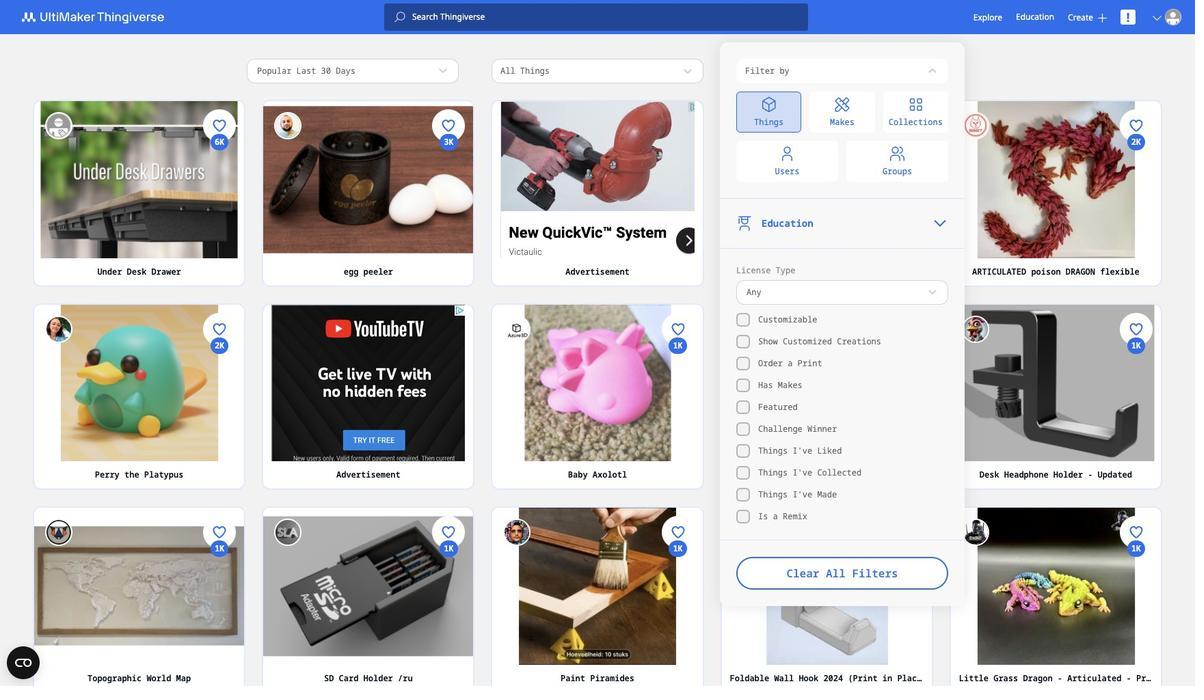 Task type: vqa. For each thing, say whether or not it's contained in the screenshot.
the Liked
yes



Task type: describe. For each thing, give the bounding box(es) containing it.
popular
[[257, 65, 292, 77]]

clear
[[787, 566, 820, 581]]

egg
[[344, 266, 359, 277]]

30
[[321, 65, 331, 77]]

avatar image for filament clip
[[733, 112, 760, 140]]

thumbnail representing sd card holder /ru image
[[263, 508, 474, 665]]

articulated
[[972, 266, 1027, 277]]

makerbot logo image
[[14, 9, 181, 25]]

0 horizontal spatial makes
[[778, 380, 803, 391]]

all things button
[[492, 59, 704, 83]]

under desk drawer link
[[34, 258, 244, 286]]

1 vertical spatial advertisement element
[[272, 305, 477, 476]]

881
[[212, 593, 227, 605]]

foldable
[[730, 673, 770, 685]]

articulated
[[1068, 673, 1122, 685]]

2k for 790
[[215, 340, 225, 351]]

makes inside button
[[830, 116, 855, 128]]

holder for headphone
[[1054, 469, 1083, 481]]

2 horizontal spatial -
[[1127, 673, 1132, 685]]

13
[[1132, 643, 1142, 654]]

featured
[[758, 401, 798, 413]]

any
[[747, 287, 762, 298]]

wall
[[774, 673, 794, 685]]

is
[[758, 511, 768, 522]]

education button
[[720, 199, 965, 240]]

1 in from the left
[[883, 673, 893, 685]]

paint piramides
[[561, 673, 635, 685]]

open widget image
[[7, 647, 40, 680]]

has
[[758, 380, 773, 391]]

peeler
[[364, 266, 393, 277]]

avatar image for foldable wall hook 2024 (print in place)
[[733, 519, 760, 547]]

avatar image for perry the platypus
[[45, 316, 72, 343]]

avatar image for egg peeler
[[274, 112, 302, 140]]

groups button
[[847, 141, 949, 182]]

baby axolotl link
[[493, 462, 703, 489]]

topographic world map
[[88, 673, 191, 685]]

license type element
[[737, 280, 949, 305]]

1k for baby axolotl
[[673, 340, 683, 351]]

901
[[671, 593, 686, 605]]

avatar image for little grass dragon - articulated - print in pla
[[962, 519, 989, 547]]

order a print
[[758, 358, 822, 369]]

hook
[[799, 673, 819, 685]]

clip
[[839, 266, 859, 277]]

36
[[444, 236, 454, 247]]

1 vertical spatial all
[[826, 566, 846, 581]]

thumbnail representing egg peeler image
[[263, 101, 474, 258]]

clear all filters button
[[737, 557, 949, 590]]

thumbnail representing desk headphone holder - updated image
[[951, 305, 1161, 462]]

792
[[1129, 389, 1144, 401]]

1k for little grass dragon - articulated - print in pla
[[1132, 543, 1142, 555]]

lego
[[756, 469, 775, 481]]

thumbnail representing foldable wall hook 2024 (print in place) image
[[722, 508, 932, 665]]

things i've collected
[[758, 467, 862, 479]]

avatar image for sd card holder /ru
[[274, 519, 302, 547]]

show
[[758, 336, 778, 347]]

thumbnail representing topographic world map image
[[34, 508, 244, 665]]

filters
[[852, 566, 898, 581]]

wreath
[[780, 469, 810, 481]]

education inside education button
[[762, 217, 814, 230]]

perry the platypus link
[[34, 462, 244, 489]]

1k for sd card holder /ru
[[444, 543, 454, 555]]

under
[[97, 266, 122, 277]]

sd card holder /ru
[[324, 673, 413, 685]]

flexible
[[1100, 266, 1140, 277]]

avatar image for desk headphone holder - updated
[[962, 316, 989, 343]]

i've for collected
[[793, 467, 813, 479]]

1k for paint piramides
[[673, 543, 683, 555]]

axolotl
[[593, 469, 627, 481]]

4k
[[215, 186, 225, 198]]

2024
[[824, 673, 843, 685]]

851
[[671, 389, 686, 401]]

under desk drawer
[[97, 266, 181, 277]]

perry
[[95, 469, 120, 481]]

show customized creations
[[758, 336, 882, 347]]

0 horizontal spatial advertisement
[[336, 469, 400, 481]]

/ru
[[398, 673, 413, 685]]

articulated poison dragon flexible link
[[951, 258, 1161, 286]]

made
[[818, 489, 837, 501]]

(print
[[848, 673, 878, 685]]

customizable
[[758, 314, 818, 326]]

0 horizontal spatial all
[[501, 65, 515, 77]]

little
[[959, 673, 989, 685]]

last
[[297, 65, 316, 77]]

egg peeler link
[[263, 258, 474, 286]]

popular last 30 days
[[257, 65, 356, 77]]

avatar image for paint piramides
[[504, 519, 531, 547]]

filament
[[795, 266, 834, 277]]

license type
[[737, 265, 796, 276]]

2 in from the left
[[1166, 673, 1176, 685]]

drawer
[[152, 266, 181, 277]]

avatar image for baby axolotl
[[504, 316, 531, 343]]

avatar image for articulated poison dragon flexible
[[962, 112, 989, 140]]

i've for liked
[[793, 445, 813, 457]]

14
[[215, 439, 225, 451]]

grass
[[994, 673, 1018, 685]]

thumbnail representing filament clip image
[[722, 101, 932, 258]]

2k for 1k
[[1132, 136, 1142, 148]]

customized
[[783, 336, 832, 347]]

egg peeler
[[344, 266, 393, 277]]

things for things i've liked
[[758, 445, 788, 457]]

thumbnail representing baby axolotl image
[[493, 305, 703, 462]]

little grass dragon - articulated - print in pla link
[[951, 665, 1195, 687]]

avatar image for under desk drawer
[[45, 112, 72, 140]]

pla
[[1181, 673, 1195, 685]]

0 vertical spatial advertisement element
[[501, 101, 711, 272]]

place)
[[898, 673, 927, 685]]

filament clip link
[[722, 258, 932, 286]]

1k for foldable wall hook 2024 (print in place)
[[902, 543, 912, 555]]

lego wreath for spring/easter link
[[722, 462, 932, 489]]



Task type: locate. For each thing, give the bounding box(es) containing it.
1 vertical spatial advertisement
[[336, 469, 400, 481]]

0 horizontal spatial print
[[798, 358, 822, 369]]

1 horizontal spatial desk
[[980, 469, 1000, 481]]

9 down 792
[[1134, 439, 1139, 451]]

users button
[[737, 141, 838, 182]]

avatar image
[[1165, 9, 1182, 25], [45, 112, 72, 140], [274, 112, 302, 140], [733, 112, 760, 140], [962, 112, 989, 140], [45, 316, 72, 343], [504, 316, 531, 343], [733, 316, 760, 343], [962, 316, 989, 343], [45, 519, 72, 547], [274, 519, 302, 547], [504, 519, 531, 547], [733, 519, 760, 547], [962, 519, 989, 547]]

in left place)
[[883, 673, 893, 685]]

topographic world map link
[[34, 665, 244, 687]]

desk
[[127, 266, 147, 277], [980, 469, 1000, 481]]

a for remix
[[773, 511, 778, 522]]

9 for 851
[[676, 439, 681, 451]]

a right order
[[788, 358, 793, 369]]

3 i've from the top
[[793, 489, 813, 501]]

0 vertical spatial all
[[501, 65, 515, 77]]

1 horizontal spatial advertisement
[[566, 266, 630, 277]]

things for things
[[754, 116, 784, 128]]

holder
[[1054, 469, 1083, 481], [364, 673, 393, 685]]

piramides
[[590, 673, 635, 685]]

explore button
[[974, 11, 1003, 23]]

1k
[[444, 186, 454, 198], [1132, 186, 1142, 198], [673, 340, 683, 351], [1132, 340, 1142, 351], [215, 543, 225, 555], [444, 543, 454, 555], [673, 543, 683, 555], [902, 543, 912, 555], [1132, 543, 1142, 555]]

print
[[798, 358, 822, 369], [1137, 673, 1161, 685]]

type
[[776, 265, 796, 276]]

0 vertical spatial i've
[[793, 445, 813, 457]]

spring/easter
[[834, 469, 898, 481]]

9 up flexible
[[1134, 236, 1139, 247]]

0 vertical spatial holder
[[1054, 469, 1083, 481]]

- for dragon
[[1058, 673, 1063, 685]]

by
[[780, 65, 790, 77], [780, 65, 790, 77]]

create button
[[1068, 11, 1107, 23]]

baby
[[568, 469, 588, 481]]

all
[[501, 65, 515, 77], [826, 566, 846, 581]]

i've for made
[[793, 489, 813, 501]]

thumbnail representing articulated poison dragon flexible image
[[951, 101, 1161, 258]]

0 vertical spatial education
[[1016, 11, 1055, 23]]

1 vertical spatial desk
[[980, 469, 1000, 481]]

1 horizontal spatial holder
[[1054, 469, 1083, 481]]

license
[[737, 265, 771, 276]]

3k
[[444, 136, 454, 148]]

1 vertical spatial makes
[[778, 380, 803, 391]]

liked
[[818, 445, 842, 457]]

groups
[[883, 166, 912, 177]]

for
[[815, 469, 829, 481]]

thumbnail representing perry the platypus image
[[34, 305, 244, 462]]

sd card holder /ru link
[[263, 665, 474, 687]]

dragon
[[1066, 266, 1096, 277]]

1 vertical spatial education
[[762, 217, 814, 230]]

things button
[[737, 92, 802, 133]]

filter
[[745, 65, 775, 77], [745, 65, 775, 77]]

thumbnail representing paint piramides image
[[493, 508, 703, 665]]

9 for 1k
[[1134, 236, 1139, 247]]

world
[[147, 673, 171, 685]]

0 vertical spatial print
[[798, 358, 822, 369]]

print down customized
[[798, 358, 822, 369]]

desk left "headphone" at the right
[[980, 469, 1000, 481]]

1 horizontal spatial makes
[[830, 116, 855, 128]]

1 horizontal spatial education
[[1016, 11, 1055, 23]]

-
[[1088, 469, 1093, 481], [1058, 673, 1063, 685], [1127, 673, 1132, 685]]

1 horizontal spatial -
[[1088, 469, 1093, 481]]

foldable wall hook 2024 (print in place) link
[[722, 665, 932, 687]]

makes up the users "button"
[[830, 116, 855, 128]]

desk headphone holder - updated
[[980, 469, 1133, 481]]

2 i've from the top
[[793, 467, 813, 479]]

1 horizontal spatial all
[[826, 566, 846, 581]]

0 horizontal spatial holder
[[364, 673, 393, 685]]

winner
[[808, 423, 837, 435]]

i've down challenge winner
[[793, 445, 813, 457]]

1 vertical spatial a
[[773, 511, 778, 522]]

2 horizontal spatial 2k
[[1132, 136, 1142, 148]]

0 horizontal spatial in
[[883, 673, 893, 685]]

! link
[[1121, 9, 1136, 25]]

1 horizontal spatial a
[[788, 358, 793, 369]]

topographic
[[88, 673, 142, 685]]

avatar image for topographic world map
[[45, 519, 72, 547]]

headphone
[[1004, 469, 1049, 481]]

thumbnail representing lego wreath for spring/easter image
[[722, 305, 932, 462]]

plusicon image
[[1098, 13, 1107, 22]]

i've down wreath
[[793, 489, 813, 501]]

advertisement element
[[501, 101, 711, 272], [272, 305, 477, 476]]

0 horizontal spatial -
[[1058, 673, 1063, 685]]

1 vertical spatial print
[[1137, 673, 1161, 685]]

Search Thingiverse text field
[[405, 12, 808, 23]]

remix
[[783, 511, 808, 522]]

desk inside under desk drawer link
[[127, 266, 147, 277]]

0 vertical spatial desk
[[127, 266, 147, 277]]

a for print
[[788, 358, 793, 369]]

education
[[1016, 11, 1055, 23], [762, 217, 814, 230]]

desk headphone holder - updated link
[[951, 462, 1161, 489]]

collected
[[818, 467, 862, 479]]

- for holder
[[1088, 469, 1093, 481]]

- left updated on the bottom of page
[[1088, 469, 1093, 481]]

a
[[788, 358, 793, 369], [773, 511, 778, 522]]

search control image
[[395, 12, 405, 23]]

671
[[1129, 593, 1144, 605]]

0 horizontal spatial education
[[762, 217, 814, 230]]

filter by button
[[737, 59, 949, 83], [737, 59, 949, 83]]

has makes
[[758, 380, 803, 391]]

baby axolotl
[[568, 469, 627, 481]]

1k for desk headphone holder - updated
[[1132, 340, 1142, 351]]

0 vertical spatial a
[[788, 358, 793, 369]]

!
[[1127, 9, 1130, 25]]

1 i've from the top
[[793, 445, 813, 457]]

all things
[[501, 65, 550, 77]]

desk right under
[[127, 266, 147, 277]]

collections
[[889, 116, 943, 128]]

little grass dragon - articulated - print in pla
[[959, 673, 1195, 685]]

map
[[176, 673, 191, 685]]

9 down the 851
[[676, 439, 681, 451]]

poison
[[1032, 266, 1061, 277]]

0 vertical spatial makes
[[830, 116, 855, 128]]

lego wreath for spring/easter
[[756, 469, 898, 481]]

54
[[215, 236, 225, 247]]

foldable wall hook 2024 (print in place)
[[730, 673, 927, 685]]

things for things i've made
[[758, 489, 788, 501]]

holder left /ru on the bottom left of page
[[364, 673, 393, 685]]

1k for topographic world map
[[215, 543, 225, 555]]

paint
[[561, 673, 585, 685]]

6k
[[215, 136, 225, 148]]

2 vertical spatial i've
[[793, 489, 813, 501]]

makes down order a print
[[778, 380, 803, 391]]

- right dragon
[[1058, 673, 1063, 685]]

education up type
[[762, 217, 814, 230]]

35
[[215, 643, 225, 654]]

dragon
[[1023, 673, 1053, 685]]

collections button
[[883, 92, 949, 133]]

1 horizontal spatial print
[[1137, 673, 1161, 685]]

the
[[124, 469, 139, 481]]

8
[[446, 643, 451, 654]]

0 horizontal spatial a
[[773, 511, 778, 522]]

1 vertical spatial holder
[[364, 673, 393, 685]]

advertisement
[[566, 266, 630, 277], [336, 469, 400, 481]]

things i've made
[[758, 489, 837, 501]]

education left create
[[1016, 11, 1055, 23]]

1 horizontal spatial 2k
[[902, 136, 912, 148]]

things
[[520, 65, 550, 77], [754, 116, 784, 128], [758, 445, 788, 457], [758, 467, 788, 479], [758, 489, 788, 501]]

0 vertical spatial advertisement
[[566, 266, 630, 277]]

thumbnail representing under desk drawer image
[[34, 101, 244, 258]]

thumbnail representing little grass dragon - articulated - print in place - flexi - no supports - fantasy image
[[951, 508, 1161, 665]]

filter by
[[745, 65, 790, 77], [745, 65, 790, 77]]

print down 13 in the bottom right of the page
[[1137, 673, 1161, 685]]

1 horizontal spatial in
[[1166, 673, 1176, 685]]

holder for card
[[364, 673, 393, 685]]

- down 13 in the bottom right of the page
[[1127, 673, 1132, 685]]

paint piramides link
[[493, 665, 703, 687]]

is a remix
[[758, 511, 808, 522]]

create
[[1068, 11, 1094, 23]]

0 horizontal spatial desk
[[127, 266, 147, 277]]

1 horizontal spatial advertisement element
[[501, 101, 711, 272]]

holder right "headphone" at the right
[[1054, 469, 1083, 481]]

0 horizontal spatial advertisement element
[[272, 305, 477, 476]]

i've left for
[[793, 467, 813, 479]]

790
[[212, 389, 227, 401]]

articulated poison dragon flexible
[[972, 266, 1140, 277]]

1 vertical spatial i've
[[793, 467, 813, 479]]

challenge
[[758, 423, 803, 435]]

things for things i've collected
[[758, 467, 788, 479]]

in left pla
[[1166, 673, 1176, 685]]

9
[[1134, 236, 1139, 247], [676, 439, 681, 451], [1134, 439, 1139, 451]]

0 horizontal spatial 2k
[[215, 340, 225, 351]]

desk inside desk headphone holder - updated link
[[980, 469, 1000, 481]]

order
[[758, 358, 783, 369]]

a right 'is'
[[773, 511, 778, 522]]



